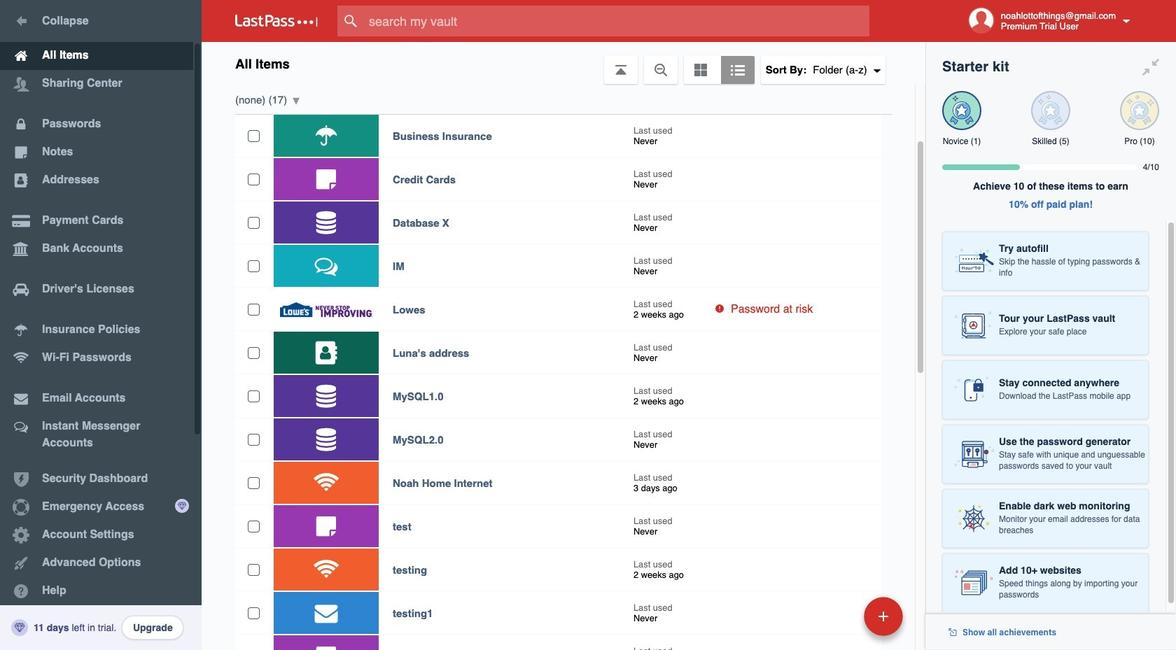 Task type: locate. For each thing, give the bounding box(es) containing it.
main navigation navigation
[[0, 0, 202, 650]]

new item element
[[768, 596, 908, 636]]

vault options navigation
[[202, 42, 925, 84]]

new item navigation
[[768, 593, 911, 650]]

lastpass image
[[235, 15, 318, 27]]



Task type: vqa. For each thing, say whether or not it's contained in the screenshot.
Main navigation Navigation
yes



Task type: describe. For each thing, give the bounding box(es) containing it.
search my vault text field
[[337, 6, 897, 36]]

Search search field
[[337, 6, 897, 36]]



